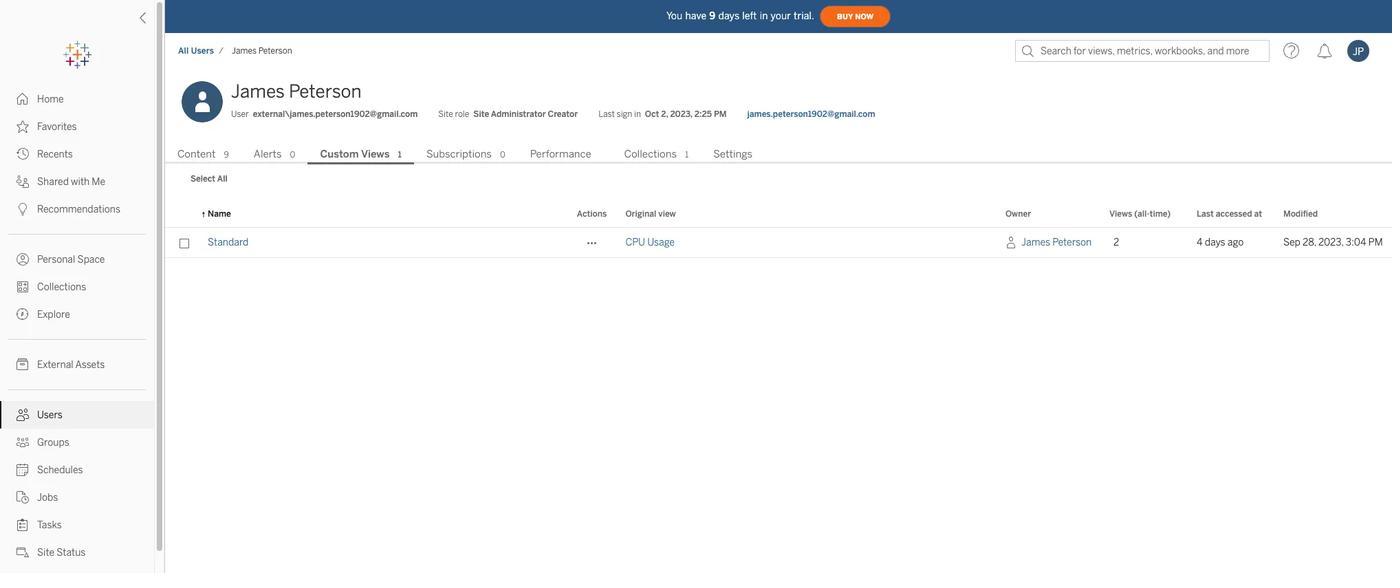 Task type: locate. For each thing, give the bounding box(es) containing it.
by text only_f5he34f image inside tasks link
[[17, 519, 29, 531]]

0 vertical spatial views
[[361, 148, 390, 160]]

trial.
[[794, 10, 815, 22]]

1 horizontal spatial 9
[[710, 10, 716, 22]]

0 horizontal spatial 9
[[224, 150, 229, 160]]

have
[[686, 10, 707, 22]]

row containing standard
[[165, 228, 1393, 258]]

0 vertical spatial collections
[[625, 148, 677, 160]]

me
[[92, 176, 105, 188]]

by text only_f5he34f image inside groups "link"
[[17, 436, 29, 449]]

sep
[[1284, 237, 1301, 248]]

in right "left"
[[760, 10, 768, 22]]

last accessed at
[[1197, 209, 1263, 219]]

by text only_f5he34f image inside external assets link
[[17, 358, 29, 371]]

2023, right 2,
[[671, 109, 693, 119]]

view
[[659, 209, 676, 219]]

by text only_f5he34f image inside "favorites" link
[[17, 120, 29, 133]]

3 by text only_f5he34f image from the top
[[17, 253, 29, 266]]

by text only_f5he34f image
[[17, 93, 29, 105], [17, 120, 29, 133], [17, 175, 29, 188], [17, 281, 29, 293], [17, 308, 29, 321], [17, 358, 29, 371], [17, 436, 29, 449]]

creator
[[548, 109, 578, 119]]

james.peterson1902@gmail.com link
[[748, 108, 876, 120]]

site
[[439, 109, 453, 119], [474, 109, 489, 119], [37, 547, 54, 559]]

by text only_f5he34f image
[[17, 148, 29, 160], [17, 203, 29, 215], [17, 253, 29, 266], [17, 409, 29, 421], [17, 464, 29, 476], [17, 491, 29, 504], [17, 519, 29, 531], [17, 546, 29, 559]]

1 vertical spatial in
[[634, 109, 641, 119]]

1 vertical spatial peterson
[[289, 81, 362, 103]]

views left the (all-
[[1110, 209, 1133, 219]]

role
[[455, 109, 469, 119]]

views inside sub-spaces tab list
[[361, 148, 390, 160]]

shared
[[37, 176, 69, 188]]

28,
[[1303, 237, 1317, 248]]

by text only_f5he34f image for external assets
[[17, 358, 29, 371]]

by text only_f5he34f image for recommendations
[[17, 203, 29, 215]]

1 horizontal spatial pm
[[1369, 237, 1384, 248]]

1 vertical spatial james peterson
[[231, 81, 362, 103]]

by text only_f5he34f image inside recents link
[[17, 148, 29, 160]]

by text only_f5he34f image for recents
[[17, 148, 29, 160]]

tasks link
[[0, 511, 154, 539]]

1 vertical spatial collections
[[37, 281, 86, 293]]

pm right the 2:25
[[714, 109, 727, 119]]

by text only_f5he34f image inside explore link
[[17, 308, 29, 321]]

favorites link
[[0, 113, 154, 140]]

1 horizontal spatial users
[[191, 46, 214, 56]]

by text only_f5he34f image for users
[[17, 409, 29, 421]]

by text only_f5he34f image left tasks
[[17, 519, 29, 531]]

pm right 3:04
[[1369, 237, 1384, 248]]

pm
[[714, 109, 727, 119], [1369, 237, 1384, 248]]

james peterson for james peterson element
[[232, 46, 292, 56]]

modified
[[1284, 209, 1318, 219]]

buy now
[[837, 12, 874, 21]]

6 by text only_f5he34f image from the top
[[17, 491, 29, 504]]

9 right have
[[710, 10, 716, 22]]

0 horizontal spatial collections
[[37, 281, 86, 293]]

select
[[191, 174, 215, 184]]

2023, right 28,
[[1319, 237, 1344, 248]]

0 for subscriptions
[[500, 150, 506, 160]]

by text only_f5he34f image inside shared with me link
[[17, 175, 29, 188]]

by text only_f5he34f image inside users link
[[17, 409, 29, 421]]

external assets link
[[0, 351, 154, 378]]

in inside james peterson main content
[[634, 109, 641, 119]]

0 vertical spatial pm
[[714, 109, 727, 119]]

site for site role site administrator creator
[[439, 109, 453, 119]]

by text only_f5he34f image left jobs on the left of the page
[[17, 491, 29, 504]]

by text only_f5he34f image left personal
[[17, 253, 29, 266]]

4 by text only_f5he34f image from the top
[[17, 409, 29, 421]]

in
[[760, 10, 768, 22], [634, 109, 641, 119]]

0 vertical spatial last
[[599, 109, 615, 119]]

actions
[[577, 209, 607, 219]]

0 vertical spatial all
[[178, 46, 189, 56]]

recents link
[[0, 140, 154, 168]]

5 by text only_f5he34f image from the top
[[17, 464, 29, 476]]

7 by text only_f5he34f image from the top
[[17, 519, 29, 531]]

by text only_f5he34f image inside personal space link
[[17, 253, 29, 266]]

site left status
[[37, 547, 54, 559]]

1 vertical spatial last
[[1197, 209, 1214, 219]]

2 vertical spatial peterson
[[1053, 237, 1092, 248]]

peterson for james peterson element
[[259, 46, 292, 56]]

0 down site role site administrator creator
[[500, 150, 506, 160]]

name
[[208, 209, 231, 219]]

0 horizontal spatial users
[[37, 409, 63, 421]]

peterson up 'user external\james.peterson1902@gmail.com'
[[289, 81, 362, 103]]

0 right the alerts
[[290, 150, 295, 160]]

0 horizontal spatial last
[[599, 109, 615, 119]]

0 vertical spatial 9
[[710, 10, 716, 22]]

by text only_f5he34f image inside schedules link
[[17, 464, 29, 476]]

0 horizontal spatial all
[[178, 46, 189, 56]]

site left role
[[439, 109, 453, 119]]

4
[[1197, 237, 1203, 248]]

users inside main navigation. press the up and down arrow keys to access links. element
[[37, 409, 63, 421]]

collections inside sub-spaces tab list
[[625, 148, 677, 160]]

at
[[1255, 209, 1263, 219]]

2023,
[[671, 109, 693, 119], [1319, 237, 1344, 248]]

in right sign
[[634, 109, 641, 119]]

2 by text only_f5he34f image from the top
[[17, 203, 29, 215]]

site inside site status link
[[37, 547, 54, 559]]

1 vertical spatial users
[[37, 409, 63, 421]]

views right custom
[[361, 148, 390, 160]]

by text only_f5he34f image left recents
[[17, 148, 29, 160]]

select all button
[[182, 171, 236, 187]]

last left sign
[[599, 109, 615, 119]]

james up user
[[231, 81, 285, 103]]

site status
[[37, 547, 86, 559]]

1 vertical spatial 9
[[224, 150, 229, 160]]

james peterson up 'user external\james.peterson1902@gmail.com'
[[231, 81, 362, 103]]

james down owner on the top of the page
[[1022, 237, 1051, 248]]

by text only_f5he34f image for favorites
[[17, 120, 29, 133]]

4 days ago
[[1197, 237, 1244, 248]]

row
[[165, 228, 1393, 258]]

1 left settings
[[685, 150, 689, 160]]

by text only_f5he34f image left site status
[[17, 546, 29, 559]]

1 horizontal spatial collections
[[625, 148, 677, 160]]

cpu
[[626, 237, 645, 248]]

personal
[[37, 254, 75, 266]]

1 0 from the left
[[290, 150, 295, 160]]

by text only_f5he34f image for site status
[[17, 546, 29, 559]]

james peterson down owner on the top of the page
[[1022, 237, 1092, 248]]

0 horizontal spatial site
[[37, 547, 54, 559]]

2 vertical spatial james
[[1022, 237, 1051, 248]]

users left /
[[191, 46, 214, 56]]

all users /
[[178, 46, 224, 56]]

peterson right /
[[259, 46, 292, 56]]

peterson
[[259, 46, 292, 56], [289, 81, 362, 103], [1053, 237, 1092, 248]]

original view
[[626, 209, 676, 219]]

by text only_f5he34f image for groups
[[17, 436, 29, 449]]

2 1 from the left
[[685, 150, 689, 160]]

peterson inside row
[[1053, 237, 1092, 248]]

0 vertical spatial james
[[232, 46, 257, 56]]

0 horizontal spatial 2023,
[[671, 109, 693, 119]]

sub-spaces tab list
[[165, 147, 1393, 164]]

james.peterson1902@gmail.com
[[748, 109, 876, 119]]

1 horizontal spatial last
[[1197, 209, 1214, 219]]

1 horizontal spatial 2023,
[[1319, 237, 1344, 248]]

james for james peterson element
[[232, 46, 257, 56]]

site right role
[[474, 109, 489, 119]]

0 horizontal spatial views
[[361, 148, 390, 160]]

by text only_f5he34f image inside recommendations link
[[17, 203, 29, 215]]

james peterson link
[[1022, 228, 1092, 258]]

collections down personal
[[37, 281, 86, 293]]

1 horizontal spatial site
[[439, 109, 453, 119]]

0 vertical spatial in
[[760, 10, 768, 22]]

0 vertical spatial james peterson
[[232, 46, 292, 56]]

1 vertical spatial james
[[231, 81, 285, 103]]

james right /
[[232, 46, 257, 56]]

7 by text only_f5he34f image from the top
[[17, 436, 29, 449]]

james
[[232, 46, 257, 56], [231, 81, 285, 103], [1022, 237, 1051, 248]]

site status link
[[0, 539, 154, 566]]

1 horizontal spatial 0
[[500, 150, 506, 160]]

left
[[743, 10, 757, 22]]

tasks
[[37, 520, 62, 531]]

last left accessed
[[1197, 209, 1214, 219]]

james peterson right /
[[232, 46, 292, 56]]

users up groups
[[37, 409, 63, 421]]

settings
[[714, 148, 753, 160]]

all right select
[[217, 174, 228, 184]]

james peterson
[[232, 46, 292, 56], [231, 81, 362, 103], [1022, 237, 1092, 248]]

0 horizontal spatial days
[[719, 10, 740, 22]]

by text only_f5he34f image left schedules
[[17, 464, 29, 476]]

by text only_f5he34f image left recommendations
[[17, 203, 29, 215]]

days left "left"
[[719, 10, 740, 22]]

grid
[[165, 202, 1393, 573]]

1 1 from the left
[[398, 150, 402, 160]]

1 by text only_f5he34f image from the top
[[17, 93, 29, 105]]

1 horizontal spatial days
[[1205, 237, 1226, 248]]

home link
[[0, 85, 154, 113]]

3 by text only_f5he34f image from the top
[[17, 175, 29, 188]]

favorites
[[37, 121, 77, 133]]

2 0 from the left
[[500, 150, 506, 160]]

custom views
[[320, 148, 390, 160]]

0 horizontal spatial in
[[634, 109, 641, 119]]

2 vertical spatial james peterson
[[1022, 237, 1092, 248]]

1 vertical spatial pm
[[1369, 237, 1384, 248]]

0 vertical spatial peterson
[[259, 46, 292, 56]]

oct
[[645, 109, 659, 119]]

0 vertical spatial days
[[719, 10, 740, 22]]

all left /
[[178, 46, 189, 56]]

1 right the custom views
[[398, 150, 402, 160]]

by text only_f5he34f image inside site status link
[[17, 546, 29, 559]]

9 up select all
[[224, 150, 229, 160]]

by text only_f5he34f image up groups "link"
[[17, 409, 29, 421]]

by text only_f5he34f image inside jobs link
[[17, 491, 29, 504]]

1 horizontal spatial views
[[1110, 209, 1133, 219]]

9
[[710, 10, 716, 22], [224, 150, 229, 160]]

personal space
[[37, 254, 105, 266]]

collections down "oct" on the left
[[625, 148, 677, 160]]

by text only_f5he34f image inside the home link
[[17, 93, 29, 105]]

1 vertical spatial days
[[1205, 237, 1226, 248]]

1 horizontal spatial all
[[217, 174, 228, 184]]

home
[[37, 94, 64, 105]]

by text only_f5he34f image inside collections link
[[17, 281, 29, 293]]

last
[[599, 109, 615, 119], [1197, 209, 1214, 219]]

2 by text only_f5he34f image from the top
[[17, 120, 29, 133]]

1 horizontal spatial 1
[[685, 150, 689, 160]]

with
[[71, 176, 90, 188]]

1
[[398, 150, 402, 160], [685, 150, 689, 160]]

0 horizontal spatial 0
[[290, 150, 295, 160]]

1 vertical spatial all
[[217, 174, 228, 184]]

explore link
[[0, 301, 154, 328]]

8 by text only_f5he34f image from the top
[[17, 546, 29, 559]]

all inside button
[[217, 174, 228, 184]]

peterson left 2
[[1053, 237, 1092, 248]]

collections
[[625, 148, 677, 160], [37, 281, 86, 293]]

5 by text only_f5he34f image from the top
[[17, 308, 29, 321]]

time)
[[1150, 209, 1171, 219]]

days right 4
[[1205, 237, 1226, 248]]

6 by text only_f5he34f image from the top
[[17, 358, 29, 371]]

all
[[178, 46, 189, 56], [217, 174, 228, 184]]

0 horizontal spatial 1
[[398, 150, 402, 160]]

Search for views, metrics, workbooks, and more text field
[[1016, 40, 1270, 62]]

4 by text only_f5he34f image from the top
[[17, 281, 29, 293]]

1 by text only_f5he34f image from the top
[[17, 148, 29, 160]]



Task type: describe. For each thing, give the bounding box(es) containing it.
space
[[77, 254, 105, 266]]

last sign in oct 2, 2023, 2:25 pm
[[599, 109, 727, 119]]

shared with me link
[[0, 168, 154, 195]]

schedules
[[37, 464, 83, 476]]

content
[[178, 148, 216, 160]]

subscriptions
[[427, 148, 492, 160]]

recents
[[37, 149, 73, 160]]

original
[[626, 209, 657, 219]]

jobs link
[[0, 484, 154, 511]]

2 horizontal spatial site
[[474, 109, 489, 119]]

sign
[[617, 109, 633, 119]]

main navigation. press the up and down arrow keys to access links. element
[[0, 85, 154, 573]]

user
[[231, 109, 249, 119]]

all users link
[[178, 45, 215, 56]]

sep 28, 2023, 3:04 pm
[[1284, 237, 1384, 248]]

pm inside row
[[1369, 237, 1384, 248]]

last for last accessed at
[[1197, 209, 1214, 219]]

james peterson element
[[228, 46, 296, 56]]

personal space link
[[0, 246, 154, 273]]

james for james peterson link
[[1022, 237, 1051, 248]]

accessed
[[1216, 209, 1253, 219]]

site for site status
[[37, 547, 54, 559]]

external\james.peterson1902@gmail.com
[[253, 109, 418, 119]]

james peterson main content
[[165, 69, 1393, 573]]

alerts
[[254, 148, 282, 160]]

you have 9 days left in your trial.
[[667, 10, 815, 22]]

0 for alerts
[[290, 150, 295, 160]]

by text only_f5he34f image for jobs
[[17, 491, 29, 504]]

external
[[37, 359, 73, 371]]

by text only_f5he34f image for shared with me
[[17, 175, 29, 188]]

by text only_f5he34f image for home
[[17, 93, 29, 105]]

3:04
[[1346, 237, 1367, 248]]

9 inside sub-spaces tab list
[[224, 150, 229, 160]]

status
[[57, 547, 86, 559]]

groups
[[37, 437, 69, 449]]

recommendations link
[[0, 195, 154, 223]]

by text only_f5he34f image for tasks
[[17, 519, 29, 531]]

1 for collections
[[685, 150, 689, 160]]

collections link
[[0, 273, 154, 301]]

user image
[[1006, 230, 1022, 256]]

select all
[[191, 174, 228, 184]]

2
[[1114, 237, 1120, 248]]

by text only_f5he34f image for explore
[[17, 308, 29, 321]]

by text only_f5he34f image for schedules
[[17, 464, 29, 476]]

navigation panel element
[[0, 41, 154, 573]]

owner
[[1006, 209, 1032, 219]]

assets
[[75, 359, 105, 371]]

days inside row
[[1205, 237, 1226, 248]]

(all-
[[1135, 209, 1150, 219]]

views (all-time)
[[1110, 209, 1171, 219]]

2,
[[661, 109, 668, 119]]

0 horizontal spatial pm
[[714, 109, 727, 119]]

ago
[[1228, 237, 1244, 248]]

buy
[[837, 12, 853, 21]]

external assets
[[37, 359, 105, 371]]

peterson for james peterson link
[[1053, 237, 1092, 248]]

last for last sign in oct 2, 2023, 2:25 pm
[[599, 109, 615, 119]]

recommendations
[[37, 204, 120, 215]]

/
[[219, 46, 224, 56]]

cpu usage
[[626, 237, 675, 248]]

1 vertical spatial views
[[1110, 209, 1133, 219]]

2:25
[[695, 109, 712, 119]]

performance
[[530, 148, 591, 160]]

cpu usage link
[[626, 228, 675, 258]]

administrator
[[491, 109, 546, 119]]

now
[[855, 12, 874, 21]]

grid containing standard
[[165, 202, 1393, 573]]

you
[[667, 10, 683, 22]]

users link
[[0, 401, 154, 429]]

0 vertical spatial 2023,
[[671, 109, 693, 119]]

by text only_f5he34f image for personal space
[[17, 253, 29, 266]]

1 vertical spatial 2023,
[[1319, 237, 1344, 248]]

collections inside main navigation. press the up and down arrow keys to access links. element
[[37, 281, 86, 293]]

custom
[[320, 148, 359, 160]]

by text only_f5he34f image for collections
[[17, 281, 29, 293]]

jobs
[[37, 492, 58, 504]]

user external\james.peterson1902@gmail.com
[[231, 109, 418, 119]]

standard link
[[208, 228, 249, 258]]

buy now button
[[820, 6, 891, 28]]

james peterson for james peterson link
[[1022, 237, 1092, 248]]

standard
[[208, 237, 249, 248]]

1 horizontal spatial in
[[760, 10, 768, 22]]

0 vertical spatial users
[[191, 46, 214, 56]]

explore
[[37, 309, 70, 321]]

your
[[771, 10, 791, 22]]

site role site administrator creator
[[439, 109, 578, 119]]

groups link
[[0, 429, 154, 456]]

1 for custom views
[[398, 150, 402, 160]]

shared with me
[[37, 176, 105, 188]]

usage
[[648, 237, 675, 248]]

schedules link
[[0, 456, 154, 484]]



Task type: vqa. For each thing, say whether or not it's contained in the screenshot.
the Jobs link
yes



